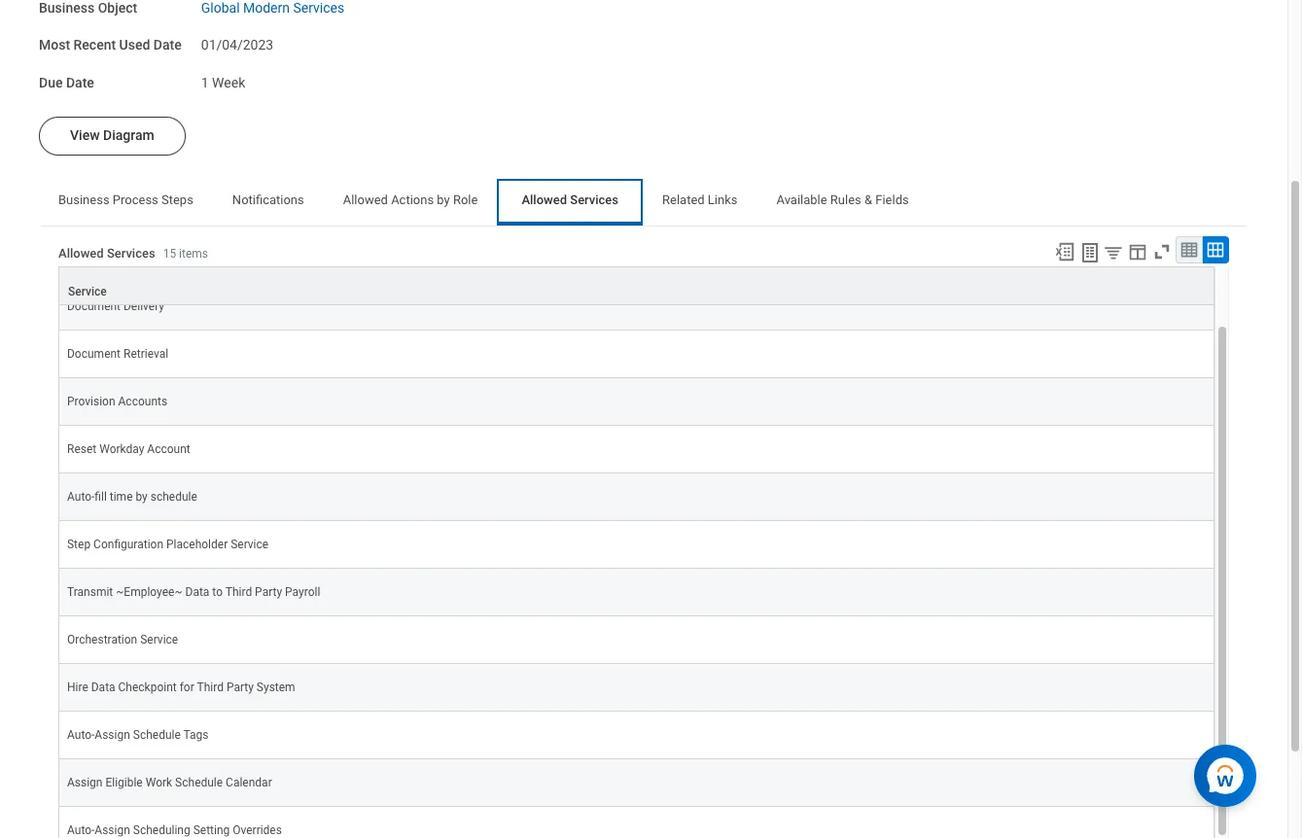 Task type: describe. For each thing, give the bounding box(es) containing it.
auto-fill time by schedule
[[67, 490, 197, 504]]

business process steps
[[58, 192, 193, 207]]

1 week element
[[201, 71, 245, 90]]

orchestration
[[67, 633, 137, 646]]

auto-assign scheduling setting overrides
[[67, 823, 282, 837]]

transmit ~employee~ data to third party payroll
[[67, 585, 320, 599]]

assign eligible work schedule calendar
[[67, 776, 272, 789]]

used
[[119, 37, 150, 53]]

due date
[[39, 75, 94, 90]]

hire data checkpoint for third party system element
[[67, 677, 295, 694]]

checkpoint
[[118, 681, 177, 694]]

allowed services 15 items
[[58, 246, 208, 261]]

calendar
[[226, 776, 272, 789]]

most recent used date element
[[201, 26, 273, 54]]

orchestration service element
[[67, 629, 178, 646]]

step
[[67, 538, 91, 551]]

auto- for auto-fill time by schedule
[[67, 490, 95, 504]]

document retrieval element
[[67, 343, 168, 361]]

business
[[58, 192, 109, 207]]

auto-assign schedule tags
[[67, 728, 209, 742]]

due
[[39, 75, 63, 90]]

actions
[[391, 192, 434, 207]]

assign for auto-assign scheduling setting overrides
[[95, 823, 130, 837]]

time
[[110, 490, 133, 504]]

setting
[[193, 823, 230, 837]]

for
[[180, 681, 194, 694]]

step configuration placeholder service
[[67, 538, 269, 551]]

hire data checkpoint for third party system
[[67, 681, 295, 694]]

export to worksheets image
[[1078, 241, 1102, 264]]

fullscreen image
[[1151, 241, 1173, 262]]

retrieval
[[123, 347, 168, 361]]

process
[[113, 192, 158, 207]]

role
[[453, 192, 478, 207]]

15
[[163, 247, 176, 261]]

provision
[[67, 395, 115, 408]]

1 week
[[201, 75, 245, 90]]

third for for
[[197, 681, 224, 694]]

auto- for auto-assign scheduling setting overrides
[[67, 823, 95, 837]]

most recent used date
[[39, 37, 182, 53]]

auto-fill time by schedule element
[[67, 486, 197, 504]]

1 vertical spatial data
[[91, 681, 115, 694]]

select to filter grid data image
[[1103, 242, 1124, 262]]

placeholder
[[166, 538, 228, 551]]

most
[[39, 37, 70, 53]]

reset
[[67, 442, 96, 456]]

assign eligible work schedule calendar element
[[67, 772, 272, 789]]

hire
[[67, 681, 88, 694]]

1 vertical spatial date
[[66, 75, 94, 90]]

service button
[[59, 267, 1214, 304]]

service row
[[58, 266, 1215, 305]]

eligible
[[105, 776, 143, 789]]

document for document delivery
[[67, 299, 121, 313]]

to
[[212, 585, 223, 599]]

recent
[[74, 37, 116, 53]]

delivery
[[123, 299, 164, 313]]

~employee~
[[116, 585, 182, 599]]

view
[[70, 127, 100, 143]]

export to excel image
[[1054, 241, 1075, 262]]

document for document retrieval
[[67, 347, 121, 361]]

allowed for allowed actions by role
[[343, 192, 388, 207]]

notifications
[[232, 192, 304, 207]]

workday
[[99, 442, 144, 456]]



Task type: vqa. For each thing, say whether or not it's contained in the screenshot.
EFFECTIVE DATE
no



Task type: locate. For each thing, give the bounding box(es) containing it.
document inside the document retrieval element
[[67, 347, 121, 361]]

document inside document delivery element
[[67, 299, 121, 313]]

document left delivery
[[67, 299, 121, 313]]

by inside tab list
[[437, 192, 450, 207]]

1 auto- from the top
[[67, 490, 95, 504]]

items
[[179, 247, 208, 261]]

allowed right role on the left
[[522, 192, 567, 207]]

0 horizontal spatial party
[[226, 681, 254, 694]]

services left 15
[[107, 246, 155, 261]]

third
[[225, 585, 252, 599], [197, 681, 224, 694]]

1 vertical spatial party
[[226, 681, 254, 694]]

provision accounts
[[67, 395, 167, 408]]

diagram
[[103, 127, 154, 143]]

configuration
[[93, 538, 163, 551]]

orchestration service
[[67, 633, 178, 646]]

services left related
[[570, 192, 618, 207]]

auto- for auto-assign schedule tags
[[67, 728, 95, 742]]

expand table image
[[1206, 240, 1225, 259]]

0 horizontal spatial allowed
[[58, 246, 104, 261]]

allowed services
[[522, 192, 618, 207]]

party for payroll
[[255, 585, 282, 599]]

0 vertical spatial data
[[185, 585, 209, 599]]

01/04/2023
[[201, 37, 273, 53]]

1 horizontal spatial date
[[154, 37, 182, 53]]

document delivery element
[[67, 295, 164, 313]]

0 vertical spatial service
[[68, 285, 107, 298]]

auto- down hire
[[67, 728, 95, 742]]

view diagram button
[[39, 116, 185, 155]]

party
[[255, 585, 282, 599], [226, 681, 254, 694]]

system
[[257, 681, 295, 694]]

0 vertical spatial by
[[437, 192, 450, 207]]

service inside popup button
[[68, 285, 107, 298]]

work
[[146, 776, 172, 789]]

fill
[[95, 490, 107, 504]]

1 horizontal spatial allowed
[[343, 192, 388, 207]]

rules
[[830, 192, 861, 207]]

2 vertical spatial auto-
[[67, 823, 95, 837]]

table image
[[1180, 240, 1199, 259]]

schedule right work
[[175, 776, 223, 789]]

available
[[776, 192, 827, 207]]

0 vertical spatial services
[[570, 192, 618, 207]]

services inside tab list
[[570, 192, 618, 207]]

services for allowed services 15 items
[[107, 246, 155, 261]]

auto-assign schedule tags element
[[67, 724, 209, 742]]

0 vertical spatial auto-
[[67, 490, 95, 504]]

steps
[[161, 192, 193, 207]]

2 auto- from the top
[[67, 728, 95, 742]]

scheduling
[[133, 823, 190, 837]]

service down ~employee~
[[140, 633, 178, 646]]

related links
[[662, 192, 738, 207]]

2 horizontal spatial allowed
[[522, 192, 567, 207]]

document delivery
[[67, 299, 164, 313]]

2 vertical spatial assign
[[95, 823, 130, 837]]

assign inside 'element'
[[67, 776, 103, 789]]

0 vertical spatial assign
[[95, 728, 130, 742]]

schedule
[[150, 490, 197, 504]]

links
[[708, 192, 738, 207]]

1 horizontal spatial service
[[140, 633, 178, 646]]

0 horizontal spatial service
[[68, 285, 107, 298]]

allowed for allowed services
[[522, 192, 567, 207]]

0 horizontal spatial third
[[197, 681, 224, 694]]

schedule
[[133, 728, 181, 742], [175, 776, 223, 789]]

assign down eligible at the bottom of the page
[[95, 823, 130, 837]]

1 horizontal spatial by
[[437, 192, 450, 207]]

step configuration placeholder service element
[[67, 534, 269, 551]]

auto- inside auto-fill time by schedule "element"
[[67, 490, 95, 504]]

tags
[[183, 728, 209, 742]]

assign for auto-assign schedule tags
[[95, 728, 130, 742]]

services for allowed services
[[570, 192, 618, 207]]

1 vertical spatial service
[[231, 538, 269, 551]]

accounts
[[118, 395, 167, 408]]

auto- left "time"
[[67, 490, 95, 504]]

fields
[[875, 192, 909, 207]]

document up provision
[[67, 347, 121, 361]]

0 horizontal spatial services
[[107, 246, 155, 261]]

document retrieval
[[67, 347, 168, 361]]

2 document from the top
[[67, 347, 121, 361]]

overrides
[[233, 823, 282, 837]]

&
[[864, 192, 872, 207]]

data left "to"
[[185, 585, 209, 599]]

allowed down "business"
[[58, 246, 104, 261]]

1 vertical spatial by
[[136, 490, 148, 504]]

provision accounts element
[[67, 391, 167, 408]]

0 vertical spatial third
[[225, 585, 252, 599]]

1
[[201, 75, 209, 90]]

reset workday account element
[[67, 438, 190, 456]]

assign up eligible at the bottom of the page
[[95, 728, 130, 742]]

1 vertical spatial services
[[107, 246, 155, 261]]

data right hire
[[91, 681, 115, 694]]

related
[[662, 192, 705, 207]]

week
[[212, 75, 245, 90]]

toolbar
[[1045, 236, 1229, 266]]

auto- left scheduling
[[67, 823, 95, 837]]

1 vertical spatial third
[[197, 681, 224, 694]]

third for to
[[225, 585, 252, 599]]

1 horizontal spatial party
[[255, 585, 282, 599]]

schedule inside 'element'
[[175, 776, 223, 789]]

data
[[185, 585, 209, 599], [91, 681, 115, 694]]

0 vertical spatial document
[[67, 299, 121, 313]]

party for system
[[226, 681, 254, 694]]

assign left eligible at the bottom of the page
[[67, 776, 103, 789]]

available rules & fields
[[776, 192, 909, 207]]

by left role on the left
[[437, 192, 450, 207]]

0 vertical spatial party
[[255, 585, 282, 599]]

1 horizontal spatial third
[[225, 585, 252, 599]]

auto-assign scheduling setting overrides element
[[67, 820, 282, 837]]

third inside hire data checkpoint for third party system element
[[197, 681, 224, 694]]

document
[[67, 299, 121, 313], [67, 347, 121, 361]]

1 document from the top
[[67, 299, 121, 313]]

0 horizontal spatial by
[[136, 490, 148, 504]]

service right "placeholder"
[[231, 538, 269, 551]]

auto-
[[67, 490, 95, 504], [67, 728, 95, 742], [67, 823, 95, 837]]

party left system
[[226, 681, 254, 694]]

1 vertical spatial auto-
[[67, 728, 95, 742]]

3 auto- from the top
[[67, 823, 95, 837]]

account
[[147, 442, 190, 456]]

service up document delivery
[[68, 285, 107, 298]]

services
[[570, 192, 618, 207], [107, 246, 155, 261]]

0 vertical spatial date
[[154, 37, 182, 53]]

tab list containing business process steps
[[39, 179, 1249, 225]]

1 horizontal spatial data
[[185, 585, 209, 599]]

party left payroll
[[255, 585, 282, 599]]

by inside "element"
[[136, 490, 148, 504]]

third inside the transmit ~employee~ data to third party payroll element
[[225, 585, 252, 599]]

allowed
[[343, 192, 388, 207], [522, 192, 567, 207], [58, 246, 104, 261]]

date
[[154, 37, 182, 53], [66, 75, 94, 90]]

by
[[437, 192, 450, 207], [136, 490, 148, 504]]

third right "to"
[[225, 585, 252, 599]]

by right "time"
[[136, 490, 148, 504]]

payroll
[[285, 585, 320, 599]]

auto- inside auto-assign scheduling setting overrides element
[[67, 823, 95, 837]]

date right due
[[66, 75, 94, 90]]

third right for
[[197, 681, 224, 694]]

transmit ~employee~ data to third party payroll element
[[67, 581, 320, 599]]

1 vertical spatial assign
[[67, 776, 103, 789]]

allowed left actions
[[343, 192, 388, 207]]

transmit
[[67, 585, 113, 599]]

date right used
[[154, 37, 182, 53]]

1 horizontal spatial services
[[570, 192, 618, 207]]

1 vertical spatial schedule
[[175, 776, 223, 789]]

0 horizontal spatial data
[[91, 681, 115, 694]]

service
[[68, 285, 107, 298], [231, 538, 269, 551], [140, 633, 178, 646]]

0 horizontal spatial date
[[66, 75, 94, 90]]

tab list
[[39, 179, 1249, 225]]

assign
[[95, 728, 130, 742], [67, 776, 103, 789], [95, 823, 130, 837]]

2 horizontal spatial service
[[231, 538, 269, 551]]

reset workday account
[[67, 442, 190, 456]]

2 vertical spatial service
[[140, 633, 178, 646]]

click to view/edit grid preferences image
[[1127, 241, 1148, 262]]

1 vertical spatial document
[[67, 347, 121, 361]]

allowed actions by role
[[343, 192, 478, 207]]

0 vertical spatial schedule
[[133, 728, 181, 742]]

auto- inside auto-assign schedule tags element
[[67, 728, 95, 742]]

view diagram
[[70, 127, 154, 143]]

schedule left tags
[[133, 728, 181, 742]]



